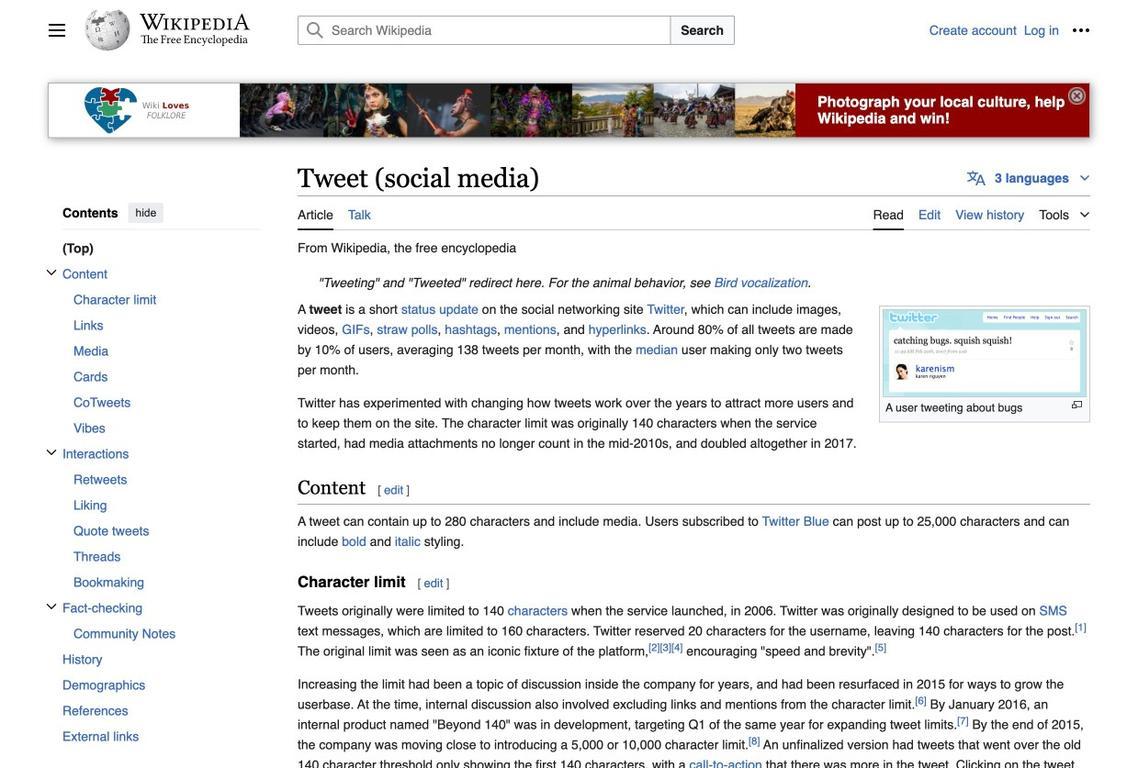 Task type: locate. For each thing, give the bounding box(es) containing it.
log in and more options image
[[1072, 21, 1090, 39]]

x small image
[[46, 267, 57, 278], [46, 447, 57, 458], [46, 602, 57, 613]]

personal tools navigation
[[929, 16, 1096, 45]]

1 x small image from the top
[[46, 267, 57, 278]]

3 x small image from the top
[[46, 602, 57, 613]]

None search field
[[276, 16, 929, 45]]

0 vertical spatial x small image
[[46, 267, 57, 278]]

note
[[298, 273, 1090, 293]]

2 vertical spatial x small image
[[46, 602, 57, 613]]

1 vertical spatial x small image
[[46, 447, 57, 458]]

main content
[[290, 160, 1101, 769]]

the free encyclopedia image
[[141, 35, 248, 47]]



Task type: vqa. For each thing, say whether or not it's contained in the screenshot.
the top assistance
no



Task type: describe. For each thing, give the bounding box(es) containing it.
menu image
[[48, 21, 66, 39]]

hide image
[[1068, 87, 1086, 105]]

language progressive image
[[967, 169, 986, 188]]

Search Wikipedia search field
[[298, 16, 671, 45]]

a tweet by @karenism from 2007: "catching bugs. squish squish!" image
[[883, 310, 1087, 398]]

2 x small image from the top
[[46, 447, 57, 458]]

wikipedia image
[[140, 14, 250, 30]]



